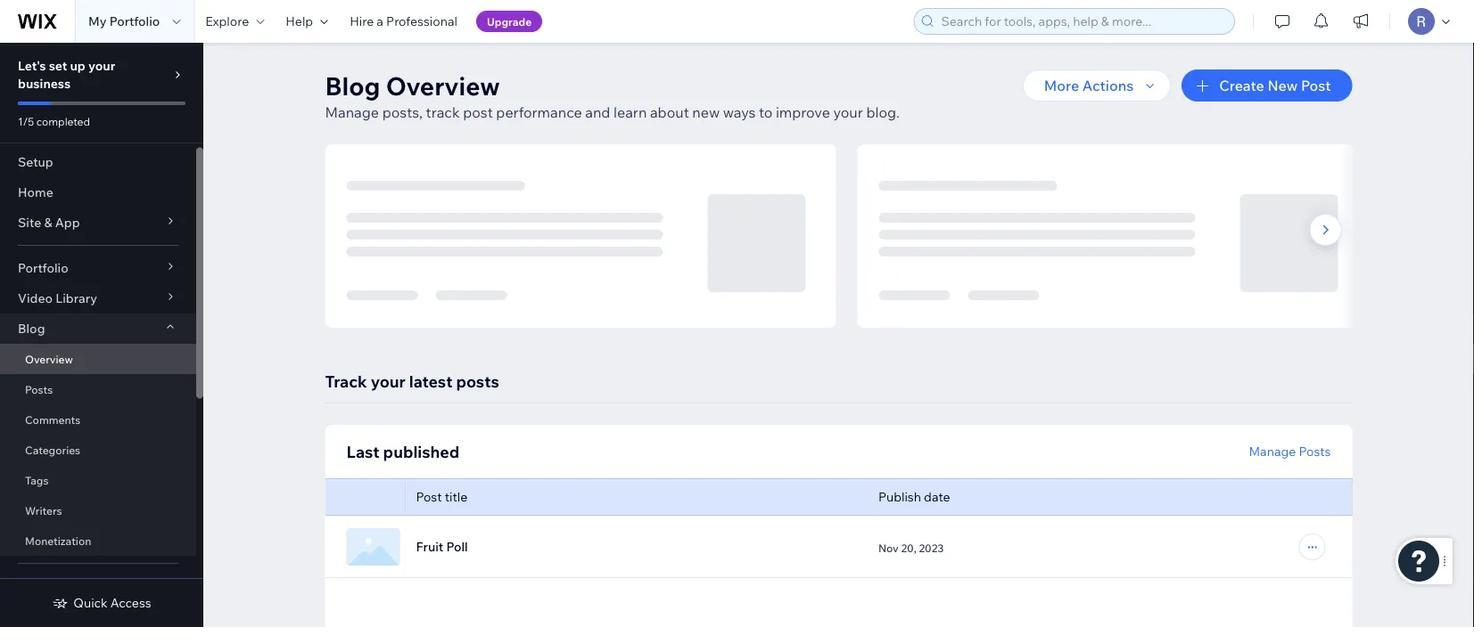 Task type: describe. For each thing, give the bounding box(es) containing it.
site
[[18, 215, 41, 231]]

blog overview manage posts, track post performance and learn about new ways to improve your blog.
[[325, 70, 900, 121]]

blog button
[[0, 314, 196, 344]]

ways
[[723, 103, 756, 121]]

overview link
[[0, 344, 196, 375]]

writers link
[[0, 496, 196, 526]]

help
[[286, 13, 313, 29]]

posts link
[[0, 375, 196, 405]]

hire a professional link
[[339, 0, 468, 43]]

comments
[[25, 413, 80, 427]]

post inside button
[[1301, 77, 1331, 95]]

categories
[[25, 444, 80, 457]]

site & app button
[[0, 208, 196, 238]]

learn
[[614, 103, 647, 121]]

let's
[[18, 58, 46, 74]]

video library button
[[0, 284, 196, 314]]

fruit poll
[[416, 540, 468, 555]]

categories link
[[0, 435, 196, 466]]

up
[[70, 58, 85, 74]]

upgrade
[[487, 15, 532, 28]]

last published
[[346, 442, 460, 462]]

business
[[18, 76, 71, 91]]

Search for tools, apps, help & more... field
[[936, 9, 1229, 34]]

post title
[[416, 490, 468, 505]]

monetization
[[25, 535, 91, 548]]

1/5 completed
[[18, 115, 90, 128]]

writers
[[25, 504, 62, 518]]

2023
[[919, 542, 944, 556]]

track
[[426, 103, 460, 121]]

1 horizontal spatial your
[[371, 371, 406, 392]]

blog for blog overview manage posts, track post performance and learn about new ways to improve your blog.
[[325, 70, 380, 101]]

more actions button
[[1023, 70, 1171, 102]]

manage posts button
[[1249, 444, 1331, 460]]

app
[[55, 215, 80, 231]]

video
[[18, 291, 53, 306]]

create
[[1219, 77, 1264, 95]]

about
[[650, 103, 689, 121]]

hire
[[350, 13, 374, 29]]

explore
[[205, 13, 249, 29]]

new
[[1268, 77, 1298, 95]]

overview inside sidebar element
[[25, 353, 73, 366]]

1 vertical spatial post
[[416, 490, 442, 505]]

posts inside sidebar element
[[25, 383, 53, 396]]

quick access button
[[52, 596, 151, 612]]

video library
[[18, 291, 97, 306]]

last
[[346, 442, 380, 462]]

let's set up your business
[[18, 58, 115, 91]]

monetization link
[[0, 526, 196, 557]]

comments link
[[0, 405, 196, 435]]

poll
[[446, 540, 468, 555]]

1/5
[[18, 115, 34, 128]]

nov
[[878, 542, 899, 556]]

manage posts
[[1249, 444, 1331, 460]]

blog for blog
[[18, 321, 45, 337]]

home
[[18, 185, 53, 200]]

manage inside button
[[1249, 444, 1296, 460]]

actions
[[1083, 77, 1134, 95]]



Task type: vqa. For each thing, say whether or not it's contained in the screenshot.
left the Posts
yes



Task type: locate. For each thing, give the bounding box(es) containing it.
to
[[759, 103, 773, 121]]

blog inside blog overview manage posts, track post performance and learn about new ways to improve your blog.
[[325, 70, 380, 101]]

post
[[1301, 77, 1331, 95], [416, 490, 442, 505]]

portfolio right my
[[109, 13, 160, 29]]

0 vertical spatial your
[[88, 58, 115, 74]]

0 horizontal spatial manage
[[325, 103, 379, 121]]

library
[[55, 291, 97, 306]]

publish
[[878, 490, 921, 505]]

portfolio
[[109, 13, 160, 29], [18, 260, 68, 276]]

more actions
[[1044, 77, 1134, 95]]

your right up
[[88, 58, 115, 74]]

fruit
[[416, 540, 444, 555]]

1 vertical spatial your
[[833, 103, 863, 121]]

portfolio button
[[0, 253, 196, 284]]

improve
[[776, 103, 830, 121]]

posts inside button
[[1299, 444, 1331, 460]]

nov 20, 2023
[[878, 542, 944, 556]]

blog down video on the top left
[[18, 321, 45, 337]]

1 horizontal spatial blog
[[325, 70, 380, 101]]

list
[[325, 144, 1379, 328]]

2 vertical spatial your
[[371, 371, 406, 392]]

hire a professional
[[350, 13, 457, 29]]

&
[[44, 215, 52, 231]]

0 vertical spatial overview
[[386, 70, 500, 101]]

0 vertical spatial post
[[1301, 77, 1331, 95]]

0 horizontal spatial portfolio
[[18, 260, 68, 276]]

title
[[445, 490, 468, 505]]

tags
[[25, 474, 49, 487]]

your right the track
[[371, 371, 406, 392]]

your inside let's set up your business
[[88, 58, 115, 74]]

access
[[110, 596, 151, 611]]

track
[[325, 371, 367, 392]]

published
[[383, 442, 460, 462]]

1 horizontal spatial posts
[[1299, 444, 1331, 460]]

overview up the track
[[386, 70, 500, 101]]

blog.
[[866, 103, 900, 121]]

2 horizontal spatial your
[[833, 103, 863, 121]]

0 vertical spatial blog
[[325, 70, 380, 101]]

1 vertical spatial posts
[[1299, 444, 1331, 460]]

quick
[[73, 596, 108, 611]]

my
[[88, 13, 107, 29]]

0 horizontal spatial overview
[[25, 353, 73, 366]]

create new post button
[[1182, 70, 1352, 102]]

setup
[[18, 154, 53, 170]]

home link
[[0, 177, 196, 208]]

a
[[377, 13, 383, 29]]

and
[[585, 103, 610, 121]]

performance
[[496, 103, 582, 121]]

overview down blog dropdown button
[[25, 353, 73, 366]]

create new post
[[1219, 77, 1331, 95]]

site & app
[[18, 215, 80, 231]]

20,
[[901, 542, 917, 556]]

overview
[[386, 70, 500, 101], [25, 353, 73, 366]]

new
[[692, 103, 720, 121]]

upgrade button
[[476, 11, 542, 32]]

blog
[[325, 70, 380, 101], [18, 321, 45, 337]]

1 vertical spatial overview
[[25, 353, 73, 366]]

completed
[[36, 115, 90, 128]]

0 vertical spatial manage
[[325, 103, 379, 121]]

0 horizontal spatial your
[[88, 58, 115, 74]]

1 vertical spatial manage
[[1249, 444, 1296, 460]]

setup link
[[0, 147, 196, 177]]

publish date
[[878, 490, 950, 505]]

1 horizontal spatial post
[[1301, 77, 1331, 95]]

latest
[[409, 371, 453, 392]]

0 vertical spatial posts
[[25, 383, 53, 396]]

quick access
[[73, 596, 151, 611]]

1 horizontal spatial manage
[[1249, 444, 1296, 460]]

post right new
[[1301, 77, 1331, 95]]

more
[[1044, 77, 1079, 95]]

0 horizontal spatial post
[[416, 490, 442, 505]]

1 vertical spatial blog
[[18, 321, 45, 337]]

your left blog.
[[833, 103, 863, 121]]

1 vertical spatial portfolio
[[18, 260, 68, 276]]

portfolio up video on the top left
[[18, 260, 68, 276]]

posts,
[[382, 103, 423, 121]]

0 horizontal spatial blog
[[18, 321, 45, 337]]

date
[[924, 490, 950, 505]]

set
[[49, 58, 67, 74]]

post left title
[[416, 490, 442, 505]]

sidebar element
[[0, 43, 203, 628]]

1 horizontal spatial overview
[[386, 70, 500, 101]]

posts
[[456, 371, 499, 392]]

my portfolio
[[88, 13, 160, 29]]

portfolio inside dropdown button
[[18, 260, 68, 276]]

manage
[[325, 103, 379, 121], [1249, 444, 1296, 460]]

track your latest posts
[[325, 371, 499, 392]]

posts
[[25, 383, 53, 396], [1299, 444, 1331, 460]]

blog down hire at the top of page
[[325, 70, 380, 101]]

0 horizontal spatial posts
[[25, 383, 53, 396]]

help button
[[275, 0, 339, 43]]

blog inside dropdown button
[[18, 321, 45, 337]]

your inside blog overview manage posts, track post performance and learn about new ways to improve your blog.
[[833, 103, 863, 121]]

overview inside blog overview manage posts, track post performance and learn about new ways to improve your blog.
[[386, 70, 500, 101]]

0 vertical spatial portfolio
[[109, 13, 160, 29]]

1 horizontal spatial portfolio
[[109, 13, 160, 29]]

tags link
[[0, 466, 196, 496]]

manage inside blog overview manage posts, track post performance and learn about new ways to improve your blog.
[[325, 103, 379, 121]]

post
[[463, 103, 493, 121]]

your
[[88, 58, 115, 74], [833, 103, 863, 121], [371, 371, 406, 392]]

professional
[[386, 13, 457, 29]]



